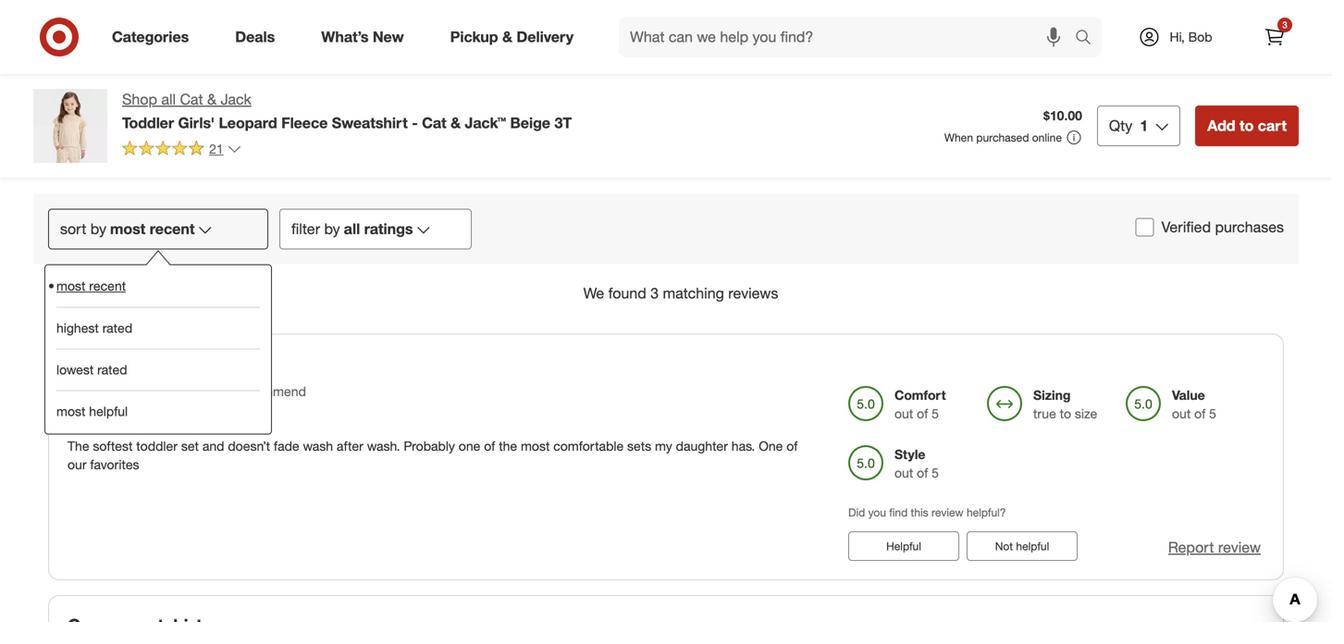 Task type: describe. For each thing, give the bounding box(es) containing it.
sizing true to size
[[1034, 387, 1098, 422]]

helpful for most helpful
[[89, 403, 128, 419]]

1 vertical spatial comfort out of 5
[[895, 387, 946, 422]]

3 link
[[1255, 17, 1296, 57]]

qty 1
[[1110, 117, 1149, 135]]

sort by most recent
[[60, 220, 195, 238]]

to inside the sizing true to size
[[1060, 405, 1072, 422]]

jack™
[[465, 114, 506, 132]]

0 vertical spatial review
[[932, 505, 964, 519]]

pickup
[[450, 28, 498, 46]]

value out of 5
[[1173, 387, 1217, 422]]

shop
[[122, 90, 157, 108]]

pickup & delivery link
[[435, 17, 597, 57]]

set
[[181, 438, 199, 454]]

lowest rated link
[[56, 348, 260, 390]]

review inside report review button
[[1219, 538, 1262, 556]]

deals
[[235, 28, 275, 46]]

size inside the sizing true to size
[[1075, 405, 1098, 422]]

1 vertical spatial 3
[[651, 284, 659, 302]]

lowest
[[56, 361, 94, 378]]

shop all cat & jack toddler girls' leopard fleece sweatshirt - cat & jack™ beige 3t
[[122, 90, 572, 132]]

add to cart
[[1208, 117, 1288, 135]]

bob
[[1189, 29, 1213, 45]]

what's new
[[321, 28, 404, 46]]

probably
[[404, 438, 455, 454]]

our
[[68, 456, 87, 473]]

5 inside value out of 5
[[1210, 405, 1217, 422]]

most helpful
[[56, 403, 128, 419]]

we
[[584, 284, 605, 302]]

of inside value out of 5
[[1195, 405, 1206, 422]]

0 horizontal spatial cat
[[180, 90, 203, 108]]

add
[[1208, 117, 1236, 135]]

1 vertical spatial style out of 5
[[895, 446, 939, 481]]

not helpful button
[[967, 531, 1078, 561]]

my
[[655, 438, 673, 454]]

toddler
[[136, 438, 178, 454]]

this
[[911, 505, 929, 519]]

report review
[[1169, 538, 1262, 556]]

0 vertical spatial comfort out of 5
[[852, 47, 903, 81]]

wash
[[303, 438, 333, 454]]

most inside the softest toddler set and doesn't fade wash after wash. probably one of the most comfortable sets my daughter has. one of our favorites
[[521, 438, 550, 454]]

highest rated link
[[56, 307, 260, 348]]

has.
[[732, 438, 756, 454]]

most recent link
[[56, 265, 260, 307]]

jen - 8 days ago
[[68, 407, 150, 421]]

helpful
[[887, 539, 922, 553]]

pickup & delivery
[[450, 28, 574, 46]]

sweatshirt
[[332, 114, 408, 132]]

soft and comfortable
[[68, 353, 246, 374]]

1 vertical spatial recent
[[89, 278, 126, 294]]

1 horizontal spatial 3
[[1283, 19, 1288, 31]]

daughter
[[676, 438, 728, 454]]

1
[[1141, 117, 1149, 135]]

- inside the shop all cat & jack toddler girls' leopard fleece sweatshirt - cat & jack™ beige 3t
[[412, 114, 418, 132]]

favorites
[[90, 456, 139, 473]]

one
[[459, 438, 481, 454]]

filter
[[292, 220, 320, 238]]

what's
[[321, 28, 369, 46]]

most recent
[[56, 278, 126, 294]]

did you find this review helpful?
[[849, 505, 1007, 519]]

0 horizontal spatial size
[[477, 65, 499, 81]]

fade
[[274, 438, 300, 454]]

new
[[373, 28, 404, 46]]

1 horizontal spatial &
[[451, 114, 461, 132]]

matching
[[663, 284, 725, 302]]

one
[[759, 438, 783, 454]]

did
[[849, 505, 866, 519]]

most helpful link
[[56, 390, 260, 432]]

we found 3 matching reviews
[[584, 284, 779, 302]]

when
[[945, 131, 974, 144]]

2 horizontal spatial &
[[503, 28, 513, 46]]

the
[[499, 438, 517, 454]]

ratings
[[364, 220, 413, 238]]

1 vertical spatial comfort
[[895, 387, 946, 403]]

categories link
[[96, 17, 212, 57]]

3t
[[555, 114, 572, 132]]

report
[[1169, 538, 1215, 556]]

sets
[[628, 438, 652, 454]]

lowest rated
[[56, 361, 127, 378]]

categories
[[112, 28, 189, 46]]

softest
[[93, 438, 133, 454]]

verified
[[1162, 218, 1212, 236]]

after
[[337, 438, 364, 454]]

to for true
[[462, 65, 473, 81]]

out of 5
[[574, 65, 618, 81]]

sort
[[60, 220, 86, 238]]

doesn't
[[228, 438, 270, 454]]

most inside most recent link
[[56, 278, 86, 294]]

most right sort
[[110, 220, 146, 238]]

0 horizontal spatial style
[[713, 47, 744, 63]]

you
[[869, 505, 887, 519]]

0 vertical spatial comfort
[[852, 47, 903, 63]]

purchases
[[1216, 218, 1285, 236]]

toddler
[[122, 114, 174, 132]]

not
[[996, 539, 1014, 553]]

days
[[105, 407, 129, 421]]

image of toddler girls' leopard fleece sweatshirt - cat & jack™ beige 3t image
[[33, 89, 107, 163]]

wash.
[[367, 438, 400, 454]]

ago
[[132, 407, 150, 421]]



Task type: vqa. For each thing, say whether or not it's contained in the screenshot.
the Shipt
no



Task type: locate. For each thing, give the bounding box(es) containing it.
0 vertical spatial to
[[462, 65, 473, 81]]

and right set
[[203, 438, 224, 454]]

2 horizontal spatial to
[[1240, 117, 1255, 135]]

girls'
[[178, 114, 215, 132]]

0 vertical spatial recent
[[150, 220, 195, 238]]

hi,
[[1170, 29, 1185, 45]]

1 vertical spatial and
[[203, 438, 224, 454]]

0 vertical spatial true
[[435, 65, 458, 81]]

review
[[932, 505, 964, 519], [1219, 538, 1262, 556]]

0 vertical spatial and
[[107, 353, 139, 374]]

find
[[890, 505, 908, 519]]

0 horizontal spatial recent
[[89, 278, 126, 294]]

by right filter at the top left of the page
[[324, 220, 340, 238]]

0 horizontal spatial 3
[[651, 284, 659, 302]]

would
[[196, 383, 233, 399]]

jen
[[68, 407, 86, 421]]

2 by from the left
[[324, 220, 340, 238]]

1 vertical spatial rated
[[97, 361, 127, 378]]

rated
[[102, 320, 132, 336], [97, 361, 127, 378]]

helpful right jen
[[89, 403, 128, 419]]

1 horizontal spatial comfortable
[[554, 438, 624, 454]]

highest
[[56, 320, 99, 336]]

1 horizontal spatial and
[[203, 438, 224, 454]]

1 horizontal spatial by
[[324, 220, 340, 238]]

jack
[[221, 90, 252, 108]]

0 horizontal spatial all
[[161, 90, 176, 108]]

cat
[[180, 90, 203, 108], [422, 114, 447, 132]]

comfortable up the 'would'
[[143, 353, 246, 374]]

recent up highest rated
[[89, 278, 126, 294]]

and inside the softest toddler set and doesn't fade wash after wash. probably one of the most comfortable sets my daughter has. one of our favorites
[[203, 438, 224, 454]]

recent up most recent link
[[150, 220, 195, 238]]

to inside button
[[1240, 117, 1255, 135]]

0 vertical spatial cat
[[180, 90, 203, 108]]

21 link
[[122, 140, 242, 161]]

helpful inside 'button'
[[1017, 539, 1050, 553]]

cat up girls'
[[180, 90, 203, 108]]

most right the
[[521, 438, 550, 454]]

0 horizontal spatial -
[[89, 407, 93, 421]]

cart
[[1259, 117, 1288, 135]]

deals link
[[220, 17, 298, 57]]

not helpful
[[996, 539, 1050, 553]]

online
[[1033, 131, 1063, 144]]

0 horizontal spatial comfortable
[[143, 353, 246, 374]]

when purchased online
[[945, 131, 1063, 144]]

rated right lowest
[[97, 361, 127, 378]]

recommend
[[236, 383, 306, 399]]

sizing
[[1034, 387, 1071, 403]]

helpful?
[[967, 505, 1007, 519]]

what's new link
[[306, 17, 427, 57]]

report review button
[[1169, 537, 1262, 558]]

Verified purchases checkbox
[[1136, 218, 1155, 236]]

all right shop
[[161, 90, 176, 108]]

0 vertical spatial size
[[477, 65, 499, 81]]

by for filter by
[[324, 220, 340, 238]]

out
[[574, 65, 593, 81], [713, 65, 731, 81], [852, 65, 870, 81], [895, 405, 914, 422], [1173, 405, 1191, 422], [895, 465, 914, 481]]

3 right found
[[651, 284, 659, 302]]

3
[[1283, 19, 1288, 31], [651, 284, 659, 302]]

beige
[[511, 114, 551, 132]]

all
[[161, 90, 176, 108], [344, 220, 360, 238]]

most
[[110, 220, 146, 238], [56, 278, 86, 294], [56, 403, 86, 419], [521, 438, 550, 454]]

0 vertical spatial &
[[503, 28, 513, 46]]

the softest toddler set and doesn't fade wash after wash. probably one of the most comfortable sets my daughter has. one of our favorites
[[68, 438, 798, 473]]

1 horizontal spatial true
[[1034, 405, 1057, 422]]

style out of 5
[[713, 47, 757, 81], [895, 446, 939, 481]]

& right pickup
[[503, 28, 513, 46]]

1 horizontal spatial cat
[[422, 114, 447, 132]]

true
[[435, 65, 458, 81], [1034, 405, 1057, 422]]

review right report
[[1219, 538, 1262, 556]]

0 horizontal spatial by
[[91, 220, 106, 238]]

0 vertical spatial rated
[[102, 320, 132, 336]]

1 vertical spatial to
[[1240, 117, 1255, 135]]

0 vertical spatial helpful
[[89, 403, 128, 419]]

and
[[107, 353, 139, 374], [203, 438, 224, 454]]

rated for lowest rated
[[97, 361, 127, 378]]

1 horizontal spatial to
[[1060, 405, 1072, 422]]

- right sweatshirt
[[412, 114, 418, 132]]

1 by from the left
[[91, 220, 106, 238]]

comfort out of 5
[[852, 47, 903, 81], [895, 387, 946, 422]]

1 horizontal spatial all
[[344, 220, 360, 238]]

most up highest
[[56, 278, 86, 294]]

helpful
[[89, 403, 128, 419], [1017, 539, 1050, 553]]

rated for highest rated
[[102, 320, 132, 336]]

-
[[412, 114, 418, 132], [89, 407, 93, 421]]

21
[[209, 141, 224, 157]]

2 vertical spatial &
[[451, 114, 461, 132]]

1 vertical spatial review
[[1219, 538, 1262, 556]]

to for add
[[1240, 117, 1255, 135]]

1 horizontal spatial style
[[895, 446, 926, 462]]

true to size
[[435, 65, 499, 81]]

helpful right not
[[1017, 539, 1050, 553]]

What can we help you find? suggestions appear below search field
[[619, 17, 1080, 57]]

8
[[96, 407, 102, 421]]

highest rated
[[56, 320, 132, 336]]

rated right highest
[[102, 320, 132, 336]]

& left jack™
[[451, 114, 461, 132]]

- left 8
[[89, 407, 93, 421]]

1 vertical spatial &
[[207, 90, 217, 108]]

by for sort by
[[91, 220, 106, 238]]

1 vertical spatial style
[[895, 446, 926, 462]]

all left ratings
[[344, 220, 360, 238]]

0 horizontal spatial &
[[207, 90, 217, 108]]

most inside most helpful link
[[56, 403, 86, 419]]

cat left jack™
[[422, 114, 447, 132]]

comfortable
[[143, 353, 246, 374], [554, 438, 624, 454]]

comfort
[[852, 47, 903, 63], [895, 387, 946, 403]]

found
[[609, 284, 647, 302]]

&
[[503, 28, 513, 46], [207, 90, 217, 108], [451, 114, 461, 132]]

review right this
[[932, 505, 964, 519]]

1 horizontal spatial size
[[1075, 405, 1098, 422]]

1 vertical spatial size
[[1075, 405, 1098, 422]]

1 vertical spatial cat
[[422, 114, 447, 132]]

size
[[477, 65, 499, 81], [1075, 405, 1098, 422]]

1 horizontal spatial helpful
[[1017, 539, 1050, 553]]

1 vertical spatial helpful
[[1017, 539, 1050, 553]]

search
[[1067, 30, 1112, 48]]

0 horizontal spatial true
[[435, 65, 458, 81]]

5
[[611, 65, 618, 81], [750, 65, 757, 81], [889, 65, 896, 81], [932, 405, 939, 422], [1210, 405, 1217, 422], [932, 465, 939, 481]]

1 horizontal spatial style out of 5
[[895, 446, 939, 481]]

0 horizontal spatial style out of 5
[[713, 47, 757, 81]]

0 horizontal spatial to
[[462, 65, 473, 81]]

verified purchases
[[1162, 218, 1285, 236]]

0 vertical spatial 3
[[1283, 19, 1288, 31]]

the
[[68, 438, 89, 454]]

filter by all ratings
[[292, 220, 413, 238]]

to down "sizing"
[[1060, 405, 1072, 422]]

3 right 'bob'
[[1283, 19, 1288, 31]]

helpful button
[[849, 531, 960, 561]]

by
[[91, 220, 106, 238], [324, 220, 340, 238]]

& left the jack
[[207, 90, 217, 108]]

1 horizontal spatial review
[[1219, 538, 1262, 556]]

true down pickup
[[435, 65, 458, 81]]

1 vertical spatial all
[[344, 220, 360, 238]]

comfortable inside the softest toddler set and doesn't fade wash after wash. probably one of the most comfortable sets my daughter has. one of our favorites
[[554, 438, 624, 454]]

0 horizontal spatial review
[[932, 505, 964, 519]]

0 vertical spatial style out of 5
[[713, 47, 757, 81]]

qty
[[1110, 117, 1133, 135]]

add to cart button
[[1196, 106, 1300, 146]]

search button
[[1067, 17, 1112, 61]]

reviews
[[729, 284, 779, 302]]

1 vertical spatial comfortable
[[554, 438, 624, 454]]

purchased
[[977, 131, 1030, 144]]

0 vertical spatial -
[[412, 114, 418, 132]]

to down pickup
[[462, 65, 473, 81]]

soft
[[68, 353, 102, 374]]

0 vertical spatial style
[[713, 47, 744, 63]]

true down "sizing"
[[1034, 405, 1057, 422]]

0 horizontal spatial and
[[107, 353, 139, 374]]

comfortable left sets
[[554, 438, 624, 454]]

out inside value out of 5
[[1173, 405, 1191, 422]]

0 vertical spatial all
[[161, 90, 176, 108]]

0 horizontal spatial helpful
[[89, 403, 128, 419]]

all inside the shop all cat & jack toddler girls' leopard fleece sweatshirt - cat & jack™ beige 3t
[[161, 90, 176, 108]]

1 vertical spatial true
[[1034, 405, 1057, 422]]

true inside the sizing true to size
[[1034, 405, 1057, 422]]

2 vertical spatial to
[[1060, 405, 1072, 422]]

0 vertical spatial comfortable
[[143, 353, 246, 374]]

hi, bob
[[1170, 29, 1213, 45]]

delivery
[[517, 28, 574, 46]]

1 vertical spatial -
[[89, 407, 93, 421]]

to right add at top right
[[1240, 117, 1255, 135]]

fleece
[[282, 114, 328, 132]]

leopard
[[219, 114, 277, 132]]

would recommend
[[196, 383, 306, 399]]

to
[[462, 65, 473, 81], [1240, 117, 1255, 135], [1060, 405, 1072, 422]]

helpful for not helpful
[[1017, 539, 1050, 553]]

and right soft
[[107, 353, 139, 374]]

1 horizontal spatial recent
[[150, 220, 195, 238]]

value
[[1173, 387, 1206, 403]]

1 horizontal spatial -
[[412, 114, 418, 132]]

most left 8
[[56, 403, 86, 419]]

by right sort
[[91, 220, 106, 238]]



